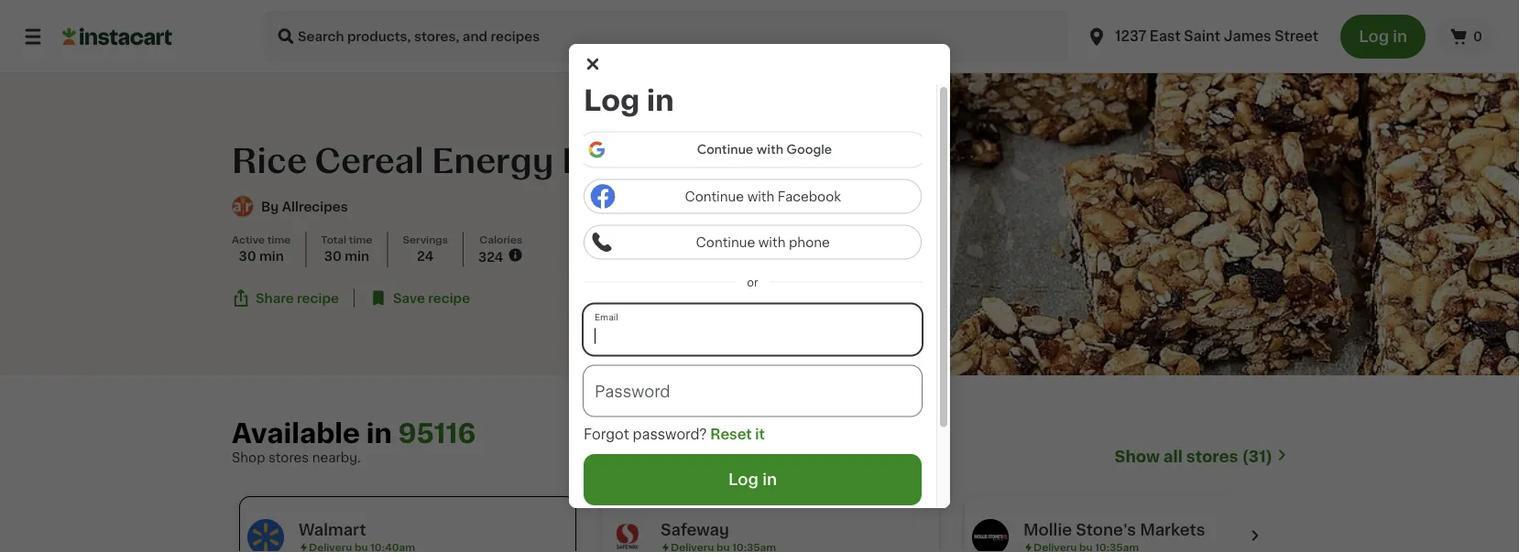 Task type: locate. For each thing, give the bounding box(es) containing it.
1 time from the left
[[267, 235, 291, 245]]

min for total time 30 min
[[345, 250, 370, 263]]

2 vertical spatial log in
[[729, 472, 777, 488]]

time inside active time 30 min
[[267, 235, 291, 245]]

95116 button
[[398, 420, 476, 449]]

in inside available in 95116 shop stores nearby.
[[366, 421, 392, 447]]

0 horizontal spatial stores
[[269, 452, 309, 465]]

min down active
[[259, 250, 284, 263]]

2 recipe from the left
[[428, 292, 470, 305]]

0 vertical spatial log in button
[[1341, 15, 1426, 59]]

continue up continue with phone button
[[685, 190, 744, 203]]

30
[[239, 250, 256, 263], [324, 250, 342, 263]]

close modal image
[[584, 55, 602, 73]]

2 horizontal spatial log
[[1359, 29, 1390, 44]]

recipe
[[297, 292, 339, 305], [428, 292, 470, 305]]

walmart
[[299, 523, 366, 539]]

min
[[259, 250, 284, 263], [345, 250, 370, 263]]

log in button
[[1341, 15, 1426, 59], [584, 455, 922, 506]]

cereal
[[315, 145, 424, 177]]

30 inside 'total time 30 min'
[[324, 250, 342, 263]]

with inside button
[[748, 190, 775, 203]]

stores down available
[[269, 452, 309, 465]]

with left phone
[[759, 236, 786, 249]]

with up continue with phone
[[748, 190, 775, 203]]

1 recipe from the left
[[297, 292, 339, 305]]

active time 30 min
[[232, 235, 291, 263]]

with inside button
[[759, 236, 786, 249]]

mollie stone's markets link
[[958, 489, 1310, 553]]

continue up or
[[696, 236, 756, 249]]

1 vertical spatial continue
[[696, 236, 756, 249]]

mollie stone's markets
[[1024, 523, 1206, 539]]

1 horizontal spatial recipe
[[428, 292, 470, 305]]

1 vertical spatial log in button
[[584, 455, 922, 506]]

continue
[[685, 190, 744, 203], [696, 236, 756, 249]]

recipe right the share
[[297, 292, 339, 305]]

servings
[[403, 235, 448, 245]]

continue inside button
[[696, 236, 756, 249]]

stores inside button
[[1187, 450, 1239, 465]]

0 vertical spatial log
[[1359, 29, 1390, 44]]

1 vertical spatial log
[[584, 87, 640, 115]]

1 horizontal spatial min
[[345, 250, 370, 263]]

time inside 'total time 30 min'
[[349, 235, 373, 245]]

2 horizontal spatial log in
[[1359, 29, 1408, 44]]

0 horizontal spatial 30
[[239, 250, 256, 263]]

continue with phone
[[696, 236, 830, 249]]

walmart image
[[247, 520, 284, 553]]

324
[[478, 251, 504, 264]]

0 horizontal spatial log
[[584, 87, 640, 115]]

reset it button
[[711, 428, 765, 444]]

0 horizontal spatial log in button
[[584, 455, 922, 506]]

1 vertical spatial with
[[759, 236, 786, 249]]

or
[[747, 278, 759, 288]]

show
[[1115, 450, 1160, 465]]

0 vertical spatial with
[[748, 190, 775, 203]]

total time 30 min
[[321, 235, 373, 263]]

with for phone
[[759, 236, 786, 249]]

continue for continue with facebook
[[685, 190, 744, 203]]

min down total
[[345, 250, 370, 263]]

stores
[[1187, 450, 1239, 465], [269, 452, 309, 465]]

log in
[[1359, 29, 1408, 44], [584, 87, 674, 115], [729, 472, 777, 488]]

30 down active
[[239, 250, 256, 263]]

log
[[1359, 29, 1390, 44], [584, 87, 640, 115], [729, 472, 759, 488]]

nearby.
[[312, 452, 361, 465]]

log in button left 0 button
[[1341, 15, 1426, 59]]

safeway image
[[610, 520, 646, 553]]

1 horizontal spatial log in button
[[1341, 15, 1426, 59]]

0 horizontal spatial recipe
[[297, 292, 339, 305]]

calories
[[480, 235, 523, 245]]

log in left 0 button
[[1359, 29, 1408, 44]]

min inside active time 30 min
[[259, 250, 284, 263]]

by
[[261, 200, 279, 213]]

1 horizontal spatial stores
[[1187, 450, 1239, 465]]

log in button down it
[[584, 455, 922, 506]]

30 inside active time 30 min
[[239, 250, 256, 263]]

min for active time 30 min
[[259, 250, 284, 263]]

0 vertical spatial log in
[[1359, 29, 1408, 44]]

0 vertical spatial continue
[[685, 190, 744, 203]]

in
[[1393, 29, 1408, 44], [647, 87, 674, 115], [366, 421, 392, 447], [763, 472, 777, 488]]

95116
[[398, 421, 476, 447]]

share
[[256, 292, 294, 305]]

log for the topmost log in button
[[1359, 29, 1390, 44]]

instacart logo image
[[62, 26, 172, 48]]

1 horizontal spatial log in
[[729, 472, 777, 488]]

30 down total
[[324, 250, 342, 263]]

time right total
[[349, 235, 373, 245]]

all
[[1164, 450, 1183, 465]]

log in down close modal 'icon'
[[584, 87, 674, 115]]

continue with facebook button
[[584, 179, 922, 214]]

recipe right save
[[428, 292, 470, 305]]

Email email field
[[584, 305, 922, 355]]

stores right 'all'
[[1187, 450, 1239, 465]]

recipe inside "button"
[[297, 292, 339, 305]]

0 horizontal spatial time
[[267, 235, 291, 245]]

time right active
[[267, 235, 291, 245]]

log in up safeway link
[[729, 472, 777, 488]]

2 min from the left
[[345, 250, 370, 263]]

shop
[[232, 452, 265, 465]]

save recipe
[[393, 292, 470, 305]]

continue inside button
[[685, 190, 744, 203]]

recipe inside button
[[428, 292, 470, 305]]

24
[[417, 250, 434, 263]]

2 vertical spatial log
[[729, 472, 759, 488]]

time
[[267, 235, 291, 245], [349, 235, 373, 245]]

2 30 from the left
[[324, 250, 342, 263]]

forgot password? reset it
[[584, 429, 765, 442]]

password?
[[633, 429, 707, 442]]

with
[[748, 190, 775, 203], [759, 236, 786, 249]]

rice cereal energy bars
[[232, 145, 640, 177]]

1 min from the left
[[259, 250, 284, 263]]

(31)
[[1242, 450, 1273, 465]]

Password password field
[[584, 366, 922, 417]]

min inside 'total time 30 min'
[[345, 250, 370, 263]]

2 time from the left
[[349, 235, 373, 245]]

0 horizontal spatial min
[[259, 250, 284, 263]]

1 30 from the left
[[239, 250, 256, 263]]

phone
[[789, 236, 830, 249]]

1 horizontal spatial 30
[[324, 250, 342, 263]]

1 horizontal spatial time
[[349, 235, 373, 245]]

stone's
[[1076, 523, 1137, 539]]

safeway
[[661, 523, 730, 539]]

1 vertical spatial log in
[[584, 87, 674, 115]]

1 horizontal spatial log
[[729, 472, 759, 488]]

0 horizontal spatial log in
[[584, 87, 674, 115]]



Task type: describe. For each thing, give the bounding box(es) containing it.
rice
[[232, 145, 307, 177]]

time for total time 30 min
[[349, 235, 373, 245]]

30 for active time 30 min
[[239, 250, 256, 263]]

continue with phone button
[[584, 225, 922, 260]]

recipe for share recipe
[[297, 292, 339, 305]]

log in for the bottommost log in button
[[729, 472, 777, 488]]

active
[[232, 235, 265, 245]]

show all stores (31) button
[[1115, 447, 1288, 467]]

mollie stone's markets image
[[973, 520, 1009, 553]]

servings 24
[[403, 235, 448, 263]]

it
[[756, 429, 765, 442]]

share recipe button
[[232, 289, 339, 308]]

continue for continue with phone
[[696, 236, 756, 249]]

energy
[[432, 145, 554, 177]]

available
[[232, 421, 360, 447]]

with for facebook
[[748, 190, 775, 203]]

markets
[[1140, 523, 1206, 539]]

30 for total time 30 min
[[324, 250, 342, 263]]

rice cereal energy bars image
[[760, 73, 1520, 376]]

facebook
[[778, 190, 841, 203]]

allrecipes
[[282, 200, 348, 213]]

total
[[321, 235, 347, 245]]

reset
[[711, 429, 752, 442]]

safeway link
[[595, 489, 947, 553]]

share recipe
[[256, 292, 339, 305]]

time for active time 30 min
[[267, 235, 291, 245]]

by allrecipes
[[261, 200, 348, 213]]

continue with facebook
[[685, 190, 841, 203]]

save recipe button
[[369, 289, 470, 308]]

stores inside available in 95116 shop stores nearby.
[[269, 452, 309, 465]]

0
[[1474, 30, 1483, 43]]

bars
[[562, 145, 640, 177]]

show all stores (31)
[[1115, 450, 1273, 465]]

recipe for save recipe
[[428, 292, 470, 305]]

log for the bottommost log in button
[[729, 472, 759, 488]]

save
[[393, 292, 425, 305]]

available in 95116 shop stores nearby.
[[232, 421, 476, 465]]

log in for the topmost log in button
[[1359, 29, 1408, 44]]

walmart link
[[232, 489, 584, 553]]

forgot
[[584, 429, 629, 442]]

0 button
[[1437, 18, 1498, 55]]

mollie
[[1024, 523, 1073, 539]]



Task type: vqa. For each thing, say whether or not it's contained in the screenshot.
min inside Total time 30 min
yes



